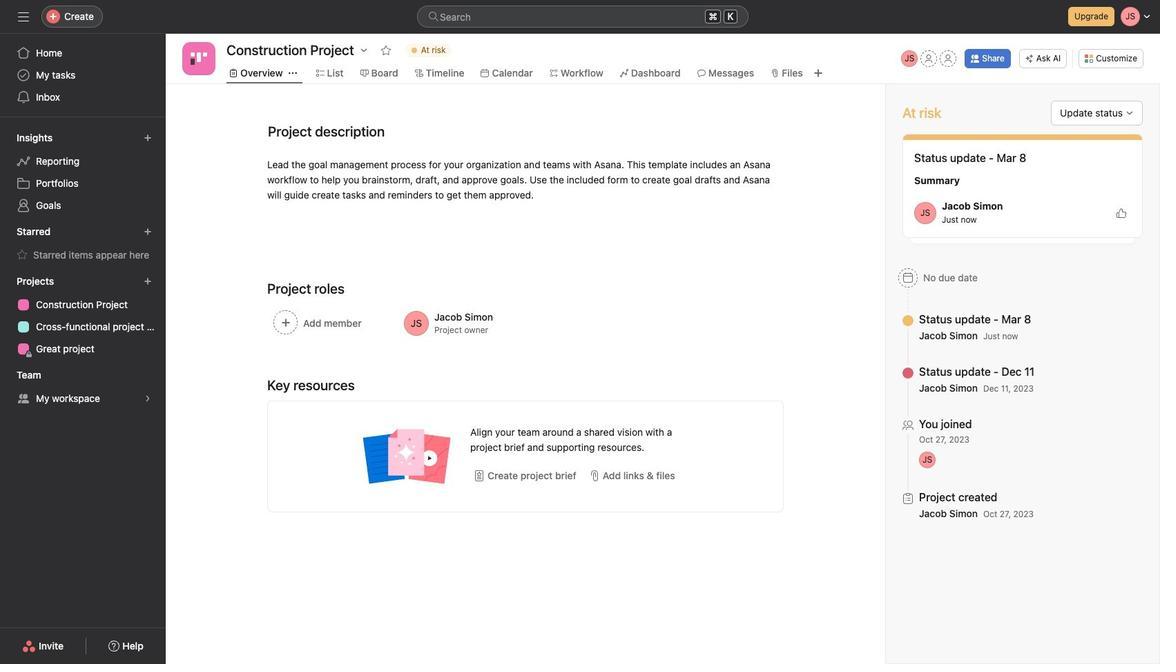 Task type: vqa. For each thing, say whether or not it's contained in the screenshot.
leftmost update
no



Task type: describe. For each thing, give the bounding box(es) containing it.
add to starred image
[[380, 45, 391, 56]]

see details, my workspace image
[[144, 395, 152, 403]]

new project or portfolio image
[[144, 278, 152, 286]]

Project description title text field
[[259, 117, 388, 146]]

projects element
[[0, 269, 166, 363]]

new insights image
[[144, 134, 152, 142]]

hide sidebar image
[[18, 11, 29, 22]]

teams element
[[0, 363, 166, 413]]

tab actions image
[[288, 69, 297, 77]]

insights element
[[0, 126, 166, 220]]

global element
[[0, 34, 166, 117]]



Task type: locate. For each thing, give the bounding box(es) containing it.
manage project members image
[[901, 50, 918, 67]]

0 likes. click to like this task image
[[1116, 207, 1127, 219]]

board image
[[191, 50, 207, 67]]

Search tasks, projects, and more text field
[[417, 6, 749, 28]]

starred element
[[0, 220, 166, 269]]

None field
[[417, 6, 749, 28]]

add items to starred image
[[144, 228, 152, 236]]

add tab image
[[813, 68, 824, 79]]

update status image
[[1126, 109, 1134, 117]]

latest status update element
[[902, 134, 1143, 238]]



